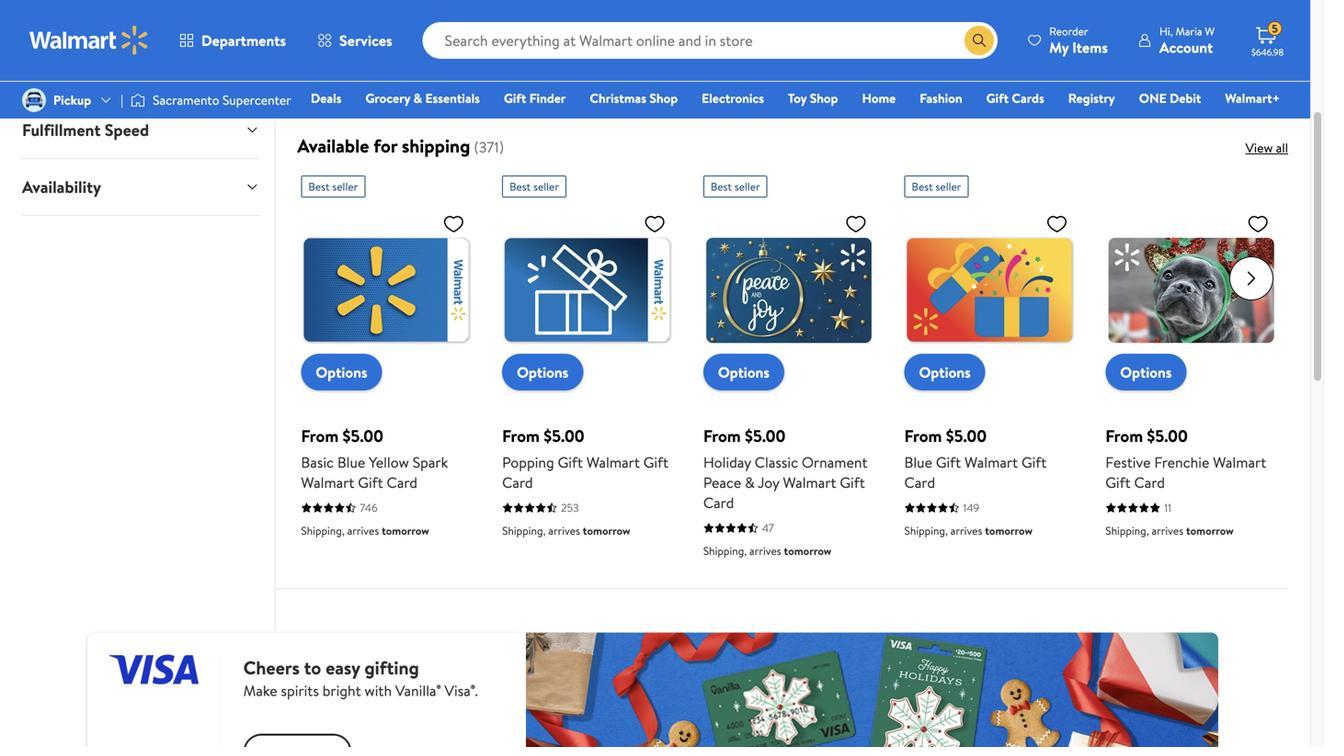 Task type: vqa. For each thing, say whether or not it's contained in the screenshot.
From $5.00 Holiday Classic Ornament Peace & Joy Walmart Gift Card's Shipping, arrives tomorrow
yes



Task type: locate. For each thing, give the bounding box(es) containing it.
view all
[[1246, 139, 1289, 157]]

3 from from the left
[[704, 425, 741, 448]]

options link for from $5.00 basic blue yellow spark walmart gift card
[[301, 354, 382, 391]]

$5.00 up the frenchie
[[1147, 425, 1188, 448]]

1 $5.00 from the left
[[343, 425, 384, 448]]

walmart
[[587, 452, 640, 473], [965, 452, 1018, 473], [1213, 452, 1267, 473], [301, 473, 355, 493], [783, 473, 837, 493]]

sacramento supercenter
[[153, 91, 291, 109]]

fulfillment speed
[[22, 119, 149, 142]]

&
[[414, 89, 422, 107], [745, 473, 755, 493]]

seller for from $5.00 popping gift walmart gift card
[[534, 179, 559, 194]]

$5.00 for from $5.00 basic blue yellow spark walmart gift card
[[343, 425, 384, 448]]

best seller down available
[[309, 179, 358, 194]]

availability tab
[[7, 159, 274, 215]]

walmart up "149" at right
[[965, 452, 1018, 473]]

4 best seller from the left
[[912, 179, 962, 194]]

finder
[[530, 89, 566, 107]]

hi,
[[1160, 23, 1173, 39]]

1 vertical spatial tab
[[7, 45, 274, 101]]

best down electronics
[[711, 179, 732, 194]]

1 seller from the left
[[332, 179, 358, 194]]

best
[[309, 179, 330, 194], [510, 179, 531, 194], [711, 179, 732, 194], [912, 179, 933, 194]]

5 $5.00 from the left
[[1147, 425, 1188, 448]]

best down "gift finder" link at left top
[[510, 179, 531, 194]]

 image
[[131, 91, 145, 109]]

shipping, down festive
[[1106, 523, 1149, 539]]

5 product group from the left
[[1106, 168, 1281, 566]]

card inside from $5.00 holiday classic ornament peace & joy walmart gift card
[[704, 493, 734, 513]]

1 best seller from the left
[[309, 179, 358, 194]]

hi, maria w account
[[1160, 23, 1215, 57]]

Walmart Site-Wide search field
[[423, 22, 998, 59]]

from inside from $5.00 holiday classic ornament peace & joy walmart gift card
[[704, 425, 741, 448]]

tomorrow down from $5.00 popping gift walmart gift card on the bottom
[[583, 523, 631, 539]]

$5.00 inside "from $5.00 blue gift walmart gift card"
[[946, 425, 987, 448]]

reorder my items
[[1050, 23, 1108, 57]]

walmart for from $5.00 festive frenchie walmart gift card
[[1213, 452, 1267, 473]]

$5.00 for from $5.00 blue gift walmart gift card
[[946, 425, 987, 448]]

 image
[[22, 88, 46, 112]]

from inside from $5.00 popping gift walmart gift card
[[502, 425, 540, 448]]

best seller for from $5.00 popping gift walmart gift card
[[510, 179, 559, 194]]

best seller down electronics
[[711, 179, 760, 194]]

card right 'spark'
[[502, 473, 533, 493]]

best for from $5.00 holiday classic ornament peace & joy walmart gift card
[[711, 179, 732, 194]]

walmart inside "from $5.00 basic blue yellow spark walmart gift card"
[[301, 473, 355, 493]]

from inside "from $5.00 basic blue yellow spark walmart gift card"
[[301, 425, 339, 448]]

4 $5.00 from the left
[[946, 425, 987, 448]]

0 vertical spatial tab
[[7, 0, 274, 44]]

$5.00 up yellow on the left
[[343, 425, 384, 448]]

tomorrow
[[382, 523, 429, 539], [583, 523, 631, 539], [985, 523, 1033, 539], [1187, 523, 1234, 539], [784, 544, 832, 559]]

options link for from $5.00 holiday classic ornament peace & joy walmart gift card
[[704, 354, 785, 391]]

one
[[1139, 89, 1167, 107]]

basic blue yellow spark walmart gift card image
[[301, 205, 472, 376]]

we couldn't find a match
[[290, 18, 609, 58]]

card inside from $5.00 popping gift walmart gift card
[[502, 473, 533, 493]]

fulfillment speed button
[[7, 102, 274, 158]]

3 options from the left
[[718, 362, 770, 383]]

classic
[[755, 452, 798, 473]]

best down fashion
[[912, 179, 933, 194]]

blue right basic
[[337, 452, 365, 473]]

$5.00 for from $5.00 holiday classic ornament peace & joy walmart gift card
[[745, 425, 786, 448]]

shipping, for from $5.00 holiday classic ornament peace & joy walmart gift card
[[704, 544, 747, 559]]

& inside from $5.00 holiday classic ornament peace & joy walmart gift card
[[745, 473, 755, 493]]

festive frenchie walmart gift card image
[[1106, 205, 1277, 376]]

walmart inside from $5.00 festive frenchie walmart gift card
[[1213, 452, 1267, 473]]

arrives down 253
[[548, 523, 580, 539]]

a
[[506, 18, 521, 58]]

walmart right popping
[[587, 452, 640, 473]]

1 horizontal spatial blue
[[905, 452, 933, 473]]

1 vertical spatial &
[[745, 473, 755, 493]]

3 options link from the left
[[704, 354, 785, 391]]

walmart inside from $5.00 holiday classic ornament peace & joy walmart gift card
[[783, 473, 837, 493]]

shipping, down popping
[[502, 523, 546, 539]]

11
[[1165, 500, 1172, 516]]

options for from $5.00 popping gift walmart gift card
[[517, 362, 569, 383]]

card right ornament
[[905, 473, 936, 493]]

47
[[762, 521, 774, 536]]

blue inside "from $5.00 basic blue yellow spark walmart gift card"
[[337, 452, 365, 473]]

arrives
[[347, 523, 379, 539], [548, 523, 580, 539], [951, 523, 983, 539], [1152, 523, 1184, 539], [750, 544, 781, 559]]

$5.00
[[343, 425, 384, 448], [544, 425, 585, 448], [745, 425, 786, 448], [946, 425, 987, 448], [1147, 425, 1188, 448]]

my
[[1050, 37, 1069, 57]]

tomorrow down "from $5.00 blue gift walmart gift card"
[[985, 523, 1033, 539]]

seller down fashion
[[936, 179, 962, 194]]

1 options link from the left
[[301, 354, 382, 391]]

best seller down the fashion link
[[912, 179, 962, 194]]

card
[[387, 473, 418, 493], [502, 473, 533, 493], [905, 473, 936, 493], [1135, 473, 1165, 493], [704, 493, 734, 513]]

grocery
[[366, 89, 410, 107]]

3 seller from the left
[[735, 179, 760, 194]]

0 vertical spatial &
[[414, 89, 422, 107]]

options
[[316, 362, 368, 383], [517, 362, 569, 383], [718, 362, 770, 383], [919, 362, 971, 383], [1121, 362, 1172, 383]]

card up 11
[[1135, 473, 1165, 493]]

4 options from the left
[[919, 362, 971, 383]]

availability
[[22, 176, 101, 199]]

arrives for from $5.00 holiday classic ornament peace & joy walmart gift card
[[750, 544, 781, 559]]

walmart right joy
[[783, 473, 837, 493]]

tab
[[7, 0, 274, 44], [7, 45, 274, 101]]

blue right ornament
[[905, 452, 933, 473]]

seller for from $5.00 blue gift walmart gift card
[[936, 179, 962, 194]]

$5.00 inside from $5.00 holiday classic ornament peace & joy walmart gift card
[[745, 425, 786, 448]]

tomorrow down yellow on the left
[[382, 523, 429, 539]]

blue
[[337, 452, 365, 473], [905, 452, 933, 473]]

1 horizontal spatial &
[[745, 473, 755, 493]]

$5.00 up "149" at right
[[946, 425, 987, 448]]

tomorrow for from $5.00 blue gift walmart gift card
[[985, 523, 1033, 539]]

& right grocery
[[414, 89, 422, 107]]

shipping, down "from $5.00 blue gift walmart gift card"
[[905, 523, 948, 539]]

items
[[1073, 37, 1108, 57]]

$5.00 inside from $5.00 festive frenchie walmart gift card
[[1147, 425, 1188, 448]]

2 shop from the left
[[810, 89, 838, 107]]

card for from $5.00 festive frenchie walmart gift card
[[1135, 473, 1165, 493]]

arrives for from $5.00 blue gift walmart gift card
[[951, 523, 983, 539]]

from inside "from $5.00 blue gift walmart gift card"
[[905, 425, 942, 448]]

couldn't
[[337, 18, 440, 58]]

fashion
[[920, 89, 963, 107]]

shipping, down peace on the right
[[704, 544, 747, 559]]

home
[[862, 89, 896, 107]]

supercenter
[[223, 91, 291, 109]]

3 $5.00 from the left
[[745, 425, 786, 448]]

4 best from the left
[[912, 179, 933, 194]]

walmart right the frenchie
[[1213, 452, 1267, 473]]

arrives for from $5.00 popping gift walmart gift card
[[548, 523, 580, 539]]

match
[[528, 18, 609, 58]]

2 options link from the left
[[502, 354, 583, 391]]

services button
[[302, 18, 408, 63]]

5 options link from the left
[[1106, 354, 1187, 391]]

from
[[301, 425, 339, 448], [502, 425, 540, 448], [704, 425, 741, 448], [905, 425, 942, 448], [1106, 425, 1143, 448]]

& left joy
[[745, 473, 755, 493]]

holiday classic ornament peace & joy walmart gift card image
[[704, 205, 875, 376]]

best down available
[[309, 179, 330, 194]]

0 horizontal spatial shop
[[650, 89, 678, 107]]

add to favorites list, blue gift walmart gift card image
[[1046, 212, 1068, 235]]

arrives down "149" at right
[[951, 523, 983, 539]]

shipping, for from $5.00 popping gift walmart gift card
[[502, 523, 546, 539]]

basic
[[301, 452, 334, 473]]

arrives down 746 on the left of page
[[347, 523, 379, 539]]

seller down electronics
[[735, 179, 760, 194]]

walmart left yellow on the left
[[301, 473, 355, 493]]

shop
[[650, 89, 678, 107], [810, 89, 838, 107]]

$5.00 inside from $5.00 popping gift walmart gift card
[[544, 425, 585, 448]]

2 seller from the left
[[534, 179, 559, 194]]

746
[[360, 500, 378, 516]]

shipping,
[[301, 523, 345, 539], [502, 523, 546, 539], [905, 523, 948, 539], [1106, 523, 1149, 539], [704, 544, 747, 559]]

arrives down 47
[[750, 544, 781, 559]]

$5.00 up popping
[[544, 425, 585, 448]]

2 blue from the left
[[905, 452, 933, 473]]

3 best from the left
[[711, 179, 732, 194]]

walmart inside from $5.00 popping gift walmart gift card
[[587, 452, 640, 473]]

shipping, down basic
[[301, 523, 345, 539]]

1 shop from the left
[[650, 89, 678, 107]]

from for from $5.00 blue gift walmart gift card
[[905, 425, 942, 448]]

shipping, arrives tomorrow down 746 on the left of page
[[301, 523, 429, 539]]

253
[[561, 500, 579, 516]]

seller for from $5.00 basic blue yellow spark walmart gift card
[[332, 179, 358, 194]]

options link for from $5.00 popping gift walmart gift card
[[502, 354, 583, 391]]

festive
[[1106, 452, 1151, 473]]

arrives for from $5.00 basic blue yellow spark walmart gift card
[[347, 523, 379, 539]]

1 options from the left
[[316, 362, 368, 383]]

ornament
[[802, 452, 868, 473]]

3 best seller from the left
[[711, 179, 760, 194]]

christmas shop
[[590, 89, 678, 107]]

$5.00 for from $5.00 festive frenchie walmart gift card
[[1147, 425, 1188, 448]]

shipping, arrives tomorrow
[[301, 523, 429, 539], [502, 523, 631, 539], [905, 523, 1033, 539], [1106, 523, 1234, 539], [704, 544, 832, 559]]

shipping, arrives tomorrow down 47
[[704, 544, 832, 559]]

2 options from the left
[[517, 362, 569, 383]]

sacramento
[[153, 91, 219, 109]]

gift inside "gift finder" link
[[504, 89, 527, 107]]

options for from $5.00 basic blue yellow spark walmart gift card
[[316, 362, 368, 383]]

gift
[[504, 89, 527, 107], [987, 89, 1009, 107], [558, 452, 583, 473], [644, 452, 669, 473], [936, 452, 961, 473], [1022, 452, 1047, 473], [358, 473, 383, 493], [840, 473, 865, 493], [1106, 473, 1131, 493]]

shop for christmas shop
[[650, 89, 678, 107]]

home link
[[854, 88, 904, 108]]

shipping, arrives tomorrow down "149" at right
[[905, 523, 1033, 539]]

tab up fulfillment speed tab
[[7, 45, 274, 101]]

2 product group from the left
[[502, 168, 678, 566]]

seller
[[332, 179, 358, 194], [534, 179, 559, 194], [735, 179, 760, 194], [936, 179, 962, 194]]

tomorrow for from $5.00 basic blue yellow spark walmart gift card
[[382, 523, 429, 539]]

4 options link from the left
[[905, 354, 986, 391]]

best seller for from $5.00 blue gift walmart gift card
[[912, 179, 962, 194]]

card inside from $5.00 festive frenchie walmart gift card
[[1135, 473, 1165, 493]]

best seller down "gift finder" link at left top
[[510, 179, 559, 194]]

1 best from the left
[[309, 179, 330, 194]]

shipping, arrives tomorrow for from $5.00 blue gift walmart gift card
[[905, 523, 1033, 539]]

1 blue from the left
[[337, 452, 365, 473]]

tomorrow down from $5.00 holiday classic ornament peace & joy walmart gift card
[[784, 544, 832, 559]]

2 best from the left
[[510, 179, 531, 194]]

shipping, arrives tomorrow for from $5.00 holiday classic ornament peace & joy walmart gift card
[[704, 544, 832, 559]]

card right basic
[[387, 473, 418, 493]]

1 from from the left
[[301, 425, 339, 448]]

2 best seller from the left
[[510, 179, 559, 194]]

from for from $5.00 festive frenchie walmart gift card
[[1106, 425, 1143, 448]]

2 from from the left
[[502, 425, 540, 448]]

$5.00 up the classic
[[745, 425, 786, 448]]

shipping, arrives tomorrow down 253
[[502, 523, 631, 539]]

2 $5.00 from the left
[[544, 425, 585, 448]]

seller down finder
[[534, 179, 559, 194]]

$5.00 inside "from $5.00 basic blue yellow spark walmart gift card"
[[343, 425, 384, 448]]

1 horizontal spatial shop
[[810, 89, 838, 107]]

5 from from the left
[[1106, 425, 1143, 448]]

account
[[1160, 37, 1213, 57]]

0 horizontal spatial blue
[[337, 452, 365, 473]]

shop right toy
[[810, 89, 838, 107]]

debit
[[1170, 89, 1202, 107]]

2 tab from the top
[[7, 45, 274, 101]]

maria
[[1176, 23, 1203, 39]]

$5.00 for from $5.00 popping gift walmart gift card
[[544, 425, 585, 448]]

card for from $5.00 popping gift walmart gift card
[[502, 473, 533, 493]]

from inside from $5.00 festive frenchie walmart gift card
[[1106, 425, 1143, 448]]

4 seller from the left
[[936, 179, 962, 194]]

walmart inside "from $5.00 blue gift walmart gift card"
[[965, 452, 1018, 473]]

best seller
[[309, 179, 358, 194], [510, 179, 559, 194], [711, 179, 760, 194], [912, 179, 962, 194]]

speed
[[105, 119, 149, 142]]

shipping
[[402, 133, 470, 159]]

shipping, arrives tomorrow for from $5.00 popping gift walmart gift card
[[502, 523, 631, 539]]

seller down available
[[332, 179, 358, 194]]

walmart image
[[29, 26, 149, 55]]

tab up |
[[7, 0, 274, 44]]

joy
[[758, 473, 780, 493]]

shop right christmas
[[650, 89, 678, 107]]

4 from from the left
[[905, 425, 942, 448]]

walmart for from $5.00 blue gift walmart gift card
[[965, 452, 1018, 473]]

card down holiday
[[704, 493, 734, 513]]

essentials
[[425, 89, 480, 107]]

1 tab from the top
[[7, 0, 274, 44]]

product group
[[301, 168, 477, 566], [502, 168, 678, 566], [704, 168, 879, 566], [905, 168, 1080, 566], [1106, 168, 1281, 566]]

card inside "from $5.00 blue gift walmart gift card"
[[905, 473, 936, 493]]

from $5.00 popping gift walmart gift card
[[502, 425, 669, 493]]



Task type: describe. For each thing, give the bounding box(es) containing it.
available
[[297, 133, 369, 159]]

view
[[1246, 139, 1273, 157]]

all
[[1276, 139, 1289, 157]]

card for from $5.00 blue gift walmart gift card
[[905, 473, 936, 493]]

deals link
[[303, 88, 350, 108]]

(371)
[[474, 137, 504, 157]]

availability button
[[7, 159, 274, 215]]

reorder
[[1050, 23, 1089, 39]]

fulfillment speed tab
[[7, 102, 274, 158]]

spark
[[413, 452, 448, 473]]

4 product group from the left
[[905, 168, 1080, 566]]

one debit link
[[1131, 88, 1210, 108]]

5
[[1272, 21, 1278, 37]]

services
[[339, 30, 392, 51]]

pickup
[[53, 91, 91, 109]]

fashion link
[[912, 88, 971, 108]]

seller for from $5.00 holiday classic ornament peace & joy walmart gift card
[[735, 179, 760, 194]]

registry
[[1069, 89, 1115, 107]]

available for shipping (371)
[[297, 133, 504, 159]]

shipping, arrives tomorrow for from $5.00 basic blue yellow spark walmart gift card
[[301, 523, 429, 539]]

for
[[374, 133, 398, 159]]

from $5.00 holiday classic ornament peace & joy walmart gift card
[[704, 425, 868, 513]]

search icon image
[[972, 33, 987, 48]]

electronics link
[[694, 88, 773, 108]]

$646.98
[[1252, 46, 1284, 58]]

deals
[[311, 89, 342, 107]]

popping gift walmart gift card image
[[502, 205, 673, 376]]

from $5.00 basic blue yellow spark walmart gift card
[[301, 425, 448, 493]]

grocery & essentials
[[366, 89, 480, 107]]

grocery & essentials link
[[357, 88, 488, 108]]

popping
[[502, 452, 554, 473]]

w
[[1205, 23, 1215, 39]]

from $5.00 blue gift walmart gift card
[[905, 425, 1047, 493]]

gift inside from $5.00 holiday classic ornament peace & joy walmart gift card
[[840, 473, 865, 493]]

christmas shop link
[[582, 88, 686, 108]]

departments
[[201, 30, 286, 51]]

toy shop
[[788, 89, 838, 107]]

next slide for available for shipping list image
[[1230, 257, 1274, 301]]

from for from $5.00 holiday classic ornament peace & joy walmart gift card
[[704, 425, 741, 448]]

blue gift walmart gift card image
[[905, 205, 1076, 376]]

best for from $5.00 popping gift walmart gift card
[[510, 179, 531, 194]]

holiday
[[704, 452, 751, 473]]

gift inside from $5.00 festive frenchie walmart gift card
[[1106, 473, 1131, 493]]

blue inside "from $5.00 blue gift walmart gift card"
[[905, 452, 933, 473]]

add to favorites list, holiday classic ornament peace & joy walmart gift card image
[[845, 212, 867, 235]]

add to favorites list, popping gift walmart gift card image
[[644, 212, 666, 235]]

toy
[[788, 89, 807, 107]]

walmart+
[[1225, 89, 1280, 107]]

shipping, arrives tomorrow down 11
[[1106, 523, 1234, 539]]

3 product group from the left
[[704, 168, 879, 566]]

best for from $5.00 basic blue yellow spark walmart gift card
[[309, 179, 330, 194]]

tomorrow down the frenchie
[[1187, 523, 1234, 539]]

shipping, for from $5.00 basic blue yellow spark walmart gift card
[[301, 523, 345, 539]]

card inside "from $5.00 basic blue yellow spark walmart gift card"
[[387, 473, 418, 493]]

arrives down 11
[[1152, 523, 1184, 539]]

tomorrow for from $5.00 popping gift walmart gift card
[[583, 523, 631, 539]]

best for from $5.00 blue gift walmart gift card
[[912, 179, 933, 194]]

christmas
[[590, 89, 647, 107]]

departments button
[[164, 18, 302, 63]]

yellow
[[369, 452, 409, 473]]

registry link
[[1060, 88, 1124, 108]]

frenchie
[[1155, 452, 1210, 473]]

one debit
[[1139, 89, 1202, 107]]

options link for from $5.00 blue gift walmart gift card
[[905, 354, 986, 391]]

gift finder link
[[496, 88, 574, 108]]

options for from $5.00 holiday classic ornament peace & joy walmart gift card
[[718, 362, 770, 383]]

find
[[447, 18, 499, 58]]

view all link
[[1246, 139, 1289, 157]]

toy shop link
[[780, 88, 847, 108]]

gift finder
[[504, 89, 566, 107]]

cards
[[1012, 89, 1045, 107]]

we
[[290, 18, 330, 58]]

gift cards link
[[978, 88, 1053, 108]]

tomorrow for from $5.00 holiday classic ornament peace & joy walmart gift card
[[784, 544, 832, 559]]

electronics
[[702, 89, 764, 107]]

from for from $5.00 basic blue yellow spark walmart gift card
[[301, 425, 339, 448]]

149
[[964, 500, 980, 516]]

add to favorites list, festive frenchie walmart gift card image
[[1248, 212, 1270, 235]]

gift inside "from $5.00 basic blue yellow spark walmart gift card"
[[358, 473, 383, 493]]

1 product group from the left
[[301, 168, 477, 566]]

best seller for from $5.00 basic blue yellow spark walmart gift card
[[309, 179, 358, 194]]

peace
[[704, 473, 742, 493]]

walmart for from $5.00 popping gift walmart gift card
[[587, 452, 640, 473]]

|
[[121, 91, 123, 109]]

gift cards
[[987, 89, 1045, 107]]

from for from $5.00 popping gift walmart gift card
[[502, 425, 540, 448]]

shipping, for from $5.00 blue gift walmart gift card
[[905, 523, 948, 539]]

walmart+ link
[[1217, 88, 1289, 108]]

fulfillment
[[22, 119, 101, 142]]

options for from $5.00 blue gift walmart gift card
[[919, 362, 971, 383]]

shop for toy shop
[[810, 89, 838, 107]]

Search search field
[[423, 22, 998, 59]]

5 options from the left
[[1121, 362, 1172, 383]]

best seller for from $5.00 holiday classic ornament peace & joy walmart gift card
[[711, 179, 760, 194]]

gift inside the gift cards link
[[987, 89, 1009, 107]]

0 horizontal spatial &
[[414, 89, 422, 107]]

from $5.00 festive frenchie walmart gift card
[[1106, 425, 1267, 493]]

add to favorites list, basic blue yellow spark walmart gift card image
[[443, 212, 465, 235]]



